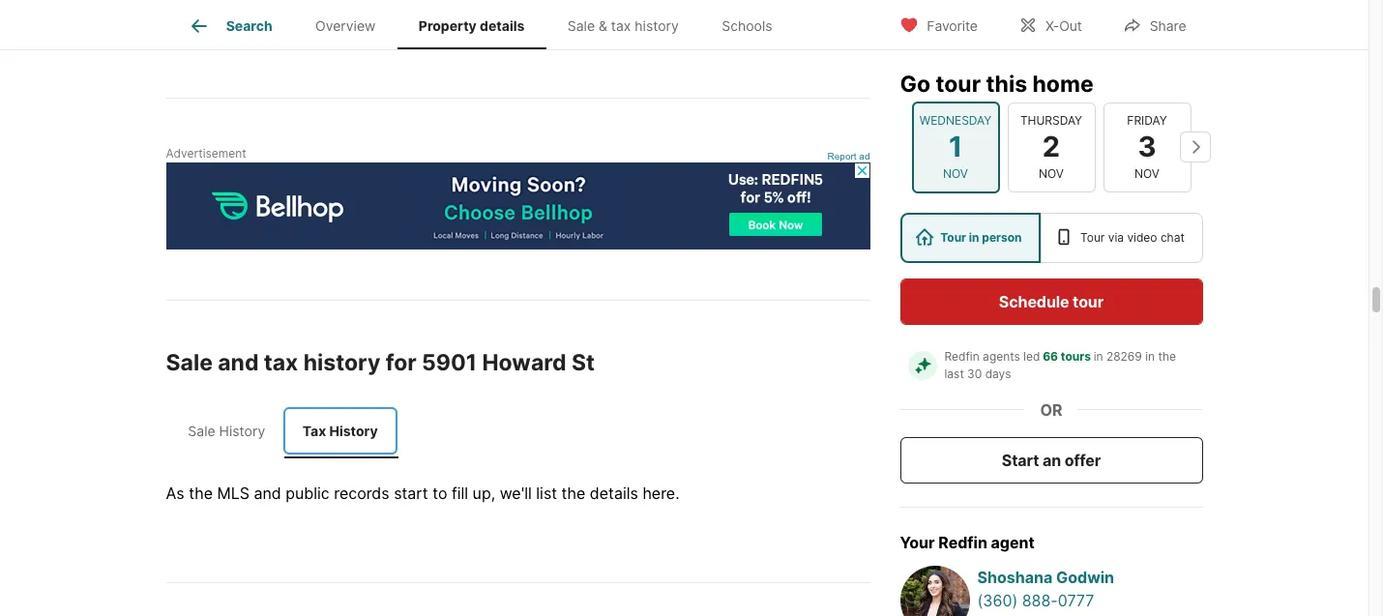 Task type: locate. For each thing, give the bounding box(es) containing it.
tab list containing search
[[166, 0, 809, 49]]

ad region
[[166, 162, 870, 249]]

wednesday
[[920, 113, 992, 127]]

tax inside tab
[[611, 18, 631, 34]]

tour inside option
[[1080, 229, 1105, 244]]

agents
[[983, 348, 1020, 363]]

person
[[982, 229, 1022, 244]]

1 horizontal spatial tour
[[1073, 291, 1104, 310]]

nov inside wednesday 1 nov
[[943, 165, 968, 180]]

1 nov from the left
[[943, 165, 968, 180]]

3 nov from the left
[[1135, 165, 1160, 180]]

sale & tax history tab
[[546, 3, 700, 49]]

1 vertical spatial tax
[[264, 349, 298, 376]]

schedule tour
[[999, 291, 1104, 310]]

1 horizontal spatial the
[[562, 484, 585, 503]]

30
[[967, 366, 982, 380]]

nov down 1
[[943, 165, 968, 180]]

redfin agents led 66 tours in 28269
[[944, 348, 1142, 363]]

report ad button
[[827, 151, 870, 165]]

0 horizontal spatial nov
[[943, 165, 968, 180]]

tax history tab
[[283, 407, 397, 455]]

in
[[969, 229, 979, 244], [1094, 348, 1103, 363], [1145, 348, 1155, 363]]

2 nov from the left
[[1039, 165, 1064, 180]]

sale inside tab
[[188, 423, 215, 439]]

tab list containing sale history
[[166, 403, 401, 459]]

0 horizontal spatial details
[[480, 18, 525, 34]]

report ad
[[827, 151, 870, 161]]

in right tours
[[1094, 348, 1103, 363]]

tour via video chat option
[[1041, 212, 1203, 262]]

redfin right your
[[938, 532, 987, 551]]

0 vertical spatial redfin
[[944, 348, 980, 363]]

the right as
[[189, 484, 213, 503]]

tour inside option
[[940, 229, 966, 244]]

x-out button
[[1002, 4, 1098, 44]]

the right the list
[[562, 484, 585, 503]]

0 horizontal spatial tax
[[264, 349, 298, 376]]

in the last 30 days
[[944, 348, 1179, 380]]

0 vertical spatial tour
[[936, 70, 981, 97]]

tour inside schedule tour button
[[1073, 291, 1104, 310]]

nov
[[943, 165, 968, 180], [1039, 165, 1064, 180], [1135, 165, 1160, 180]]

thursday 2 nov
[[1020, 113, 1082, 180]]

home
[[1032, 70, 1094, 97]]

start
[[394, 484, 428, 503]]

last
[[944, 366, 964, 380]]

history for and
[[303, 349, 380, 376]]

tour
[[936, 70, 981, 97], [1073, 291, 1104, 310]]

sale
[[567, 18, 595, 34], [166, 349, 213, 376], [188, 423, 215, 439]]

schools tab
[[700, 3, 794, 49]]

list box containing tour in person
[[900, 212, 1203, 262]]

start
[[1002, 450, 1039, 469]]

image of shoshana godwin image
[[900, 565, 970, 616]]

history up mls on the left bottom
[[219, 423, 265, 439]]

property details tab
[[397, 3, 546, 49]]

next image
[[1179, 131, 1210, 162]]

history right tax
[[329, 423, 378, 439]]

the right 28269
[[1158, 348, 1176, 363]]

2 tour from the left
[[1080, 229, 1105, 244]]

0 horizontal spatial tour
[[936, 70, 981, 97]]

(360) 888-0777 link
[[977, 588, 1203, 611]]

nov inside friday 3 nov
[[1135, 165, 1160, 180]]

0 vertical spatial sale
[[567, 18, 595, 34]]

1 vertical spatial tour
[[1073, 291, 1104, 310]]

shoshana godwin link
[[977, 565, 1203, 588]]

nov down 2
[[1039, 165, 1064, 180]]

nov down 3
[[1135, 165, 1160, 180]]

tax up sale history
[[264, 349, 298, 376]]

the for in
[[1158, 348, 1176, 363]]

tab list
[[166, 0, 809, 49], [166, 403, 401, 459]]

1 vertical spatial sale
[[166, 349, 213, 376]]

nov inside thursday 2 nov
[[1039, 165, 1064, 180]]

None button
[[912, 101, 1000, 192], [1007, 102, 1095, 192], [1103, 102, 1191, 192], [912, 101, 1000, 192], [1007, 102, 1095, 192], [1103, 102, 1191, 192]]

2
[[1042, 129, 1060, 163]]

1 horizontal spatial tour
[[1080, 229, 1105, 244]]

fill
[[452, 484, 468, 503]]

report
[[827, 151, 857, 161]]

wednesday 1 nov
[[920, 113, 992, 180]]

as the mls and public records start to fill up, we'll list the details here.
[[166, 484, 680, 503]]

details right property
[[480, 18, 525, 34]]

tax
[[302, 423, 326, 439]]

history left for at the left bottom of page
[[303, 349, 380, 376]]

2 horizontal spatial the
[[1158, 348, 1176, 363]]

tour left via
[[1080, 229, 1105, 244]]

advertisement
[[166, 146, 246, 160]]

1 history from the left
[[219, 423, 265, 439]]

0 vertical spatial tab list
[[166, 0, 809, 49]]

list
[[536, 484, 557, 503]]

x-out
[[1045, 17, 1082, 33]]

this
[[986, 70, 1027, 97]]

1 horizontal spatial nov
[[1039, 165, 1064, 180]]

led
[[1023, 348, 1040, 363]]

your
[[900, 532, 935, 551]]

2 horizontal spatial nov
[[1135, 165, 1160, 180]]

history
[[635, 18, 679, 34], [303, 349, 380, 376]]

tour left person
[[940, 229, 966, 244]]

tour
[[940, 229, 966, 244], [1080, 229, 1105, 244]]

the for as
[[189, 484, 213, 503]]

history inside tab
[[635, 18, 679, 34]]

1 horizontal spatial details
[[590, 484, 638, 503]]

tax
[[611, 18, 631, 34], [264, 349, 298, 376]]

66
[[1043, 348, 1058, 363]]

favorite button
[[883, 4, 994, 44]]

history inside tab
[[329, 423, 378, 439]]

1 horizontal spatial history
[[635, 18, 679, 34]]

schedule tour button
[[900, 278, 1203, 324]]

schools
[[722, 18, 772, 34]]

1 tour from the left
[[940, 229, 966, 244]]

days
[[985, 366, 1011, 380]]

here.
[[643, 484, 680, 503]]

history
[[219, 423, 265, 439], [329, 423, 378, 439]]

tax for &
[[611, 18, 631, 34]]

0 horizontal spatial the
[[189, 484, 213, 503]]

2 vertical spatial sale
[[188, 423, 215, 439]]

video
[[1127, 229, 1157, 244]]

0 horizontal spatial in
[[969, 229, 979, 244]]

sale history tab
[[170, 407, 283, 455]]

tour right schedule
[[1073, 291, 1104, 310]]

out
[[1059, 17, 1082, 33]]

redfin
[[944, 348, 980, 363], [938, 532, 987, 551]]

history right &
[[635, 18, 679, 34]]

0 vertical spatial tax
[[611, 18, 631, 34]]

tour up wednesday
[[936, 70, 981, 97]]

sale inside tab
[[567, 18, 595, 34]]

2 history from the left
[[329, 423, 378, 439]]

888-
[[1022, 590, 1058, 609]]

0777
[[1058, 590, 1094, 609]]

1 tab list from the top
[[166, 0, 809, 49]]

tax right &
[[611, 18, 631, 34]]

and up sale history
[[218, 349, 259, 376]]

5901
[[422, 349, 477, 376]]

tour in person
[[940, 229, 1022, 244]]

1
[[949, 129, 962, 163]]

0 horizontal spatial history
[[219, 423, 265, 439]]

2 tab list from the top
[[166, 403, 401, 459]]

and
[[218, 349, 259, 376], [254, 484, 281, 503]]

1 horizontal spatial tax
[[611, 18, 631, 34]]

1 horizontal spatial history
[[329, 423, 378, 439]]

search
[[226, 18, 272, 34]]

0 vertical spatial history
[[635, 18, 679, 34]]

2 horizontal spatial in
[[1145, 348, 1155, 363]]

0 horizontal spatial history
[[303, 349, 380, 376]]

nov for 3
[[1135, 165, 1160, 180]]

history for tax history
[[329, 423, 378, 439]]

details
[[480, 18, 525, 34], [590, 484, 638, 503]]

redfin up last
[[944, 348, 980, 363]]

1 vertical spatial history
[[303, 349, 380, 376]]

ad
[[859, 151, 870, 161]]

records
[[334, 484, 389, 503]]

details left here.
[[590, 484, 638, 503]]

0 horizontal spatial tour
[[940, 229, 966, 244]]

in left person
[[969, 229, 979, 244]]

in right 28269
[[1145, 348, 1155, 363]]

in inside 'in the last 30 days'
[[1145, 348, 1155, 363]]

chat
[[1160, 229, 1185, 244]]

start an offer button
[[900, 436, 1203, 483]]

0 vertical spatial details
[[480, 18, 525, 34]]

the inside 'in the last 30 days'
[[1158, 348, 1176, 363]]

1 vertical spatial and
[[254, 484, 281, 503]]

sale and tax history for 5901 howard st
[[166, 349, 595, 376]]

1 vertical spatial tab list
[[166, 403, 401, 459]]

agent
[[991, 532, 1035, 551]]

list box
[[900, 212, 1203, 262]]

history inside tab
[[219, 423, 265, 439]]

and right mls on the left bottom
[[254, 484, 281, 503]]



Task type: vqa. For each thing, say whether or not it's contained in the screenshot.
beds related to $1,400
no



Task type: describe. For each thing, give the bounding box(es) containing it.
shoshana godwin (360) 888-0777
[[977, 567, 1114, 609]]

x-
[[1045, 17, 1059, 33]]

sale history
[[188, 423, 265, 439]]

sale for sale and tax history for 5901 howard st
[[166, 349, 213, 376]]

share
[[1150, 17, 1186, 33]]

tour for tour via video chat
[[1080, 229, 1105, 244]]

overview tab
[[294, 3, 397, 49]]

history for sale history
[[219, 423, 265, 439]]

tour for schedule
[[1073, 291, 1104, 310]]

schedule
[[999, 291, 1069, 310]]

friday
[[1127, 113, 1167, 127]]

public
[[286, 484, 330, 503]]

an
[[1043, 450, 1061, 469]]

friday 3 nov
[[1127, 113, 1167, 180]]

or
[[1040, 399, 1062, 419]]

property details
[[419, 18, 525, 34]]

sale & tax history
[[567, 18, 679, 34]]

tax history
[[302, 423, 378, 439]]

thursday
[[1020, 113, 1082, 127]]

your redfin agent
[[900, 532, 1035, 551]]

&
[[599, 18, 607, 34]]

go
[[900, 70, 931, 97]]

sale for sale history
[[188, 423, 215, 439]]

tour for go
[[936, 70, 981, 97]]

tour in person option
[[900, 212, 1041, 262]]

in inside option
[[969, 229, 979, 244]]

details inside tab
[[480, 18, 525, 34]]

we'll
[[500, 484, 532, 503]]

via
[[1108, 229, 1124, 244]]

favorite
[[927, 17, 978, 33]]

go tour this home
[[900, 70, 1094, 97]]

tax for and
[[264, 349, 298, 376]]

shoshana
[[977, 567, 1053, 586]]

up,
[[473, 484, 495, 503]]

mls
[[217, 484, 249, 503]]

share button
[[1106, 4, 1203, 44]]

1 vertical spatial redfin
[[938, 532, 987, 551]]

28269
[[1106, 348, 1142, 363]]

start an offer
[[1002, 450, 1101, 469]]

godwin
[[1056, 567, 1114, 586]]

3
[[1138, 129, 1156, 163]]

(360)
[[977, 590, 1018, 609]]

tours
[[1061, 348, 1091, 363]]

property
[[419, 18, 477, 34]]

tour via video chat
[[1080, 229, 1185, 244]]

as
[[166, 484, 184, 503]]

1 vertical spatial details
[[590, 484, 638, 503]]

0 vertical spatial and
[[218, 349, 259, 376]]

nov for 1
[[943, 165, 968, 180]]

nov for 2
[[1039, 165, 1064, 180]]

overview
[[315, 18, 376, 34]]

for
[[386, 349, 417, 376]]

history for &
[[635, 18, 679, 34]]

sale for sale & tax history
[[567, 18, 595, 34]]

offer
[[1065, 450, 1101, 469]]

search link
[[187, 15, 272, 38]]

howard
[[482, 349, 566, 376]]

1 horizontal spatial in
[[1094, 348, 1103, 363]]

tour for tour in person
[[940, 229, 966, 244]]

st
[[572, 349, 595, 376]]

to
[[432, 484, 447, 503]]



